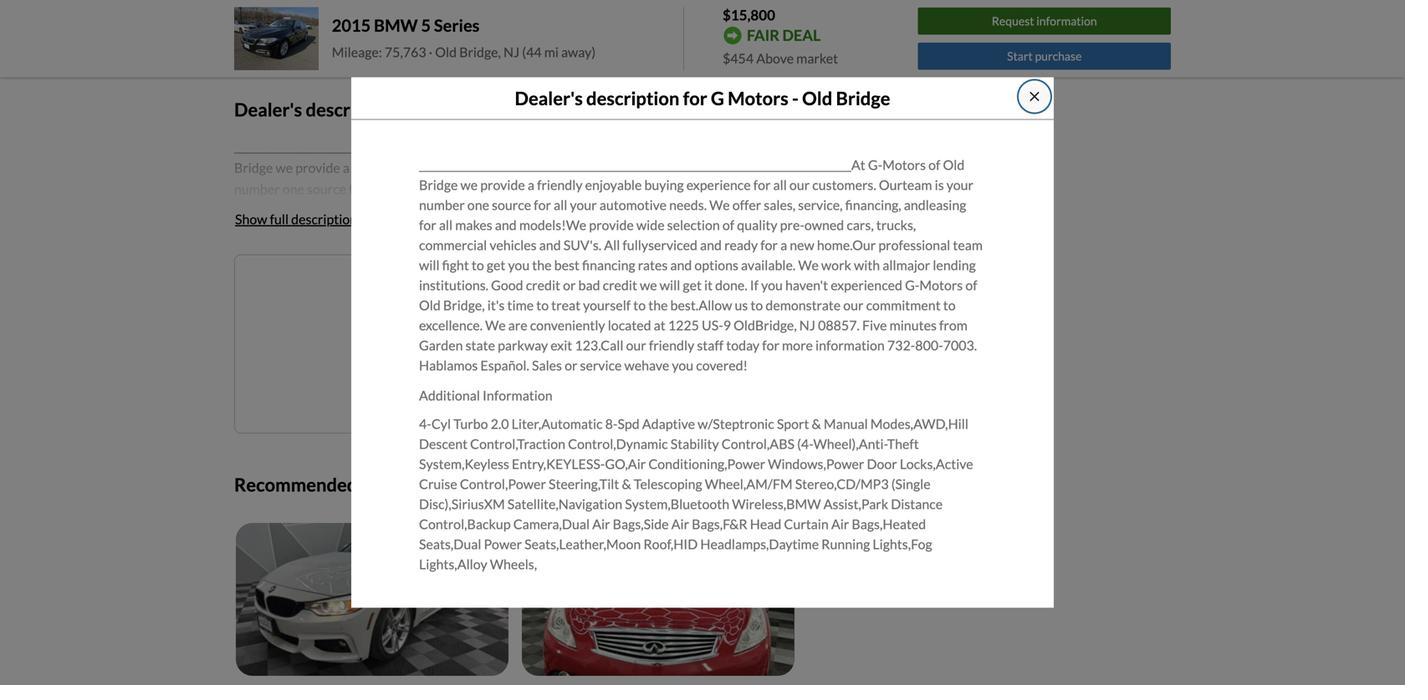 Task type: describe. For each thing, give the bounding box(es) containing it.
turbo
[[453, 416, 488, 433]]

for up "offer"
[[753, 177, 771, 193]]

$454
[[723, 50, 754, 66]]

wehave
[[624, 358, 669, 374]]

cruise
[[419, 477, 457, 493]]

financing
[[582, 257, 635, 274]]

$454 above market
[[723, 50, 838, 66]]

clicking
[[373, 386, 406, 398]]

to right fight
[[472, 257, 484, 274]]

0 vertical spatial friendly
[[537, 177, 583, 193]]

$15,800
[[723, 6, 775, 23]]

located
[[608, 318, 651, 334]]

and down "models!we"
[[539, 237, 561, 254]]

if
[[750, 277, 759, 294]]

notify me of new listings like this one
[[405, 284, 626, 300]]

1 vertical spatial a
[[780, 237, 787, 254]]

theft
[[887, 436, 919, 453]]

1 horizontal spatial g-
[[905, 277, 920, 294]]

available.
[[741, 257, 796, 274]]

to down lending
[[943, 298, 956, 314]]

ready
[[724, 237, 758, 254]]

(single
[[891, 477, 931, 493]]

of up is
[[929, 157, 940, 173]]

email me
[[586, 339, 639, 355]]

state
[[466, 338, 495, 354]]

me,"
[[438, 386, 456, 398]]

exit
[[551, 338, 572, 354]]

2 vertical spatial motors
[[920, 277, 963, 294]]

old inside the 2015 bmw 5 series mileage: 75,763 · old bridge, nj (44 mi away)
[[435, 44, 457, 60]]

1 vertical spatial provide
[[589, 217, 634, 234]]

0 vertical spatial g-
[[868, 157, 883, 173]]

1 credit from the left
[[526, 277, 560, 294]]

of down lending
[[966, 277, 977, 294]]

locks,active
[[900, 456, 973, 473]]

1 vertical spatial friendly
[[649, 338, 694, 354]]

1 air from the left
[[592, 517, 610, 533]]

dealer's for dealer's description
[[234, 99, 302, 120]]

2016 bmw 4 series image
[[236, 523, 509, 677]]

andleasing
[[904, 197, 966, 213]]

to right us
[[751, 298, 763, 314]]

lights,alloy
[[419, 557, 487, 573]]

wheel),anti-
[[813, 436, 887, 453]]

our left privacy
[[514, 386, 529, 398]]

by clicking "email me," you agree to our privacy policy
[[359, 386, 593, 398]]

from inside __________________________________________________________________________________at g-motors of old bridge we provide a friendly enjoyable buying experience for all our customers. ourteam is your number one source for all your automotive needs. we offer sales, service, financing, andleasing for all makes and models!we provide wide selection of quality pre-owned cars, trucks, commercial vehicles and suv's. all fullyserviced and ready for a new home.our professional team will fight to get you the best financing rates and options available. we work with allmajor lending institutions. good credit or bad credit we will get it done. if you haven't experienced g-motors of old bridge, it's time to treat yourself to the best.allow us to demonstrate our commitment to excellence. we are conveniently located at 1225 us-9 oldbridge, nj 08857. five minutes from garden state parkway exit 123.call our friendly staff today for more information 732-800-7003. hablamos español. sales or service wehave you covered!
[[939, 318, 968, 334]]

models!we
[[519, 217, 586, 234]]

1 vertical spatial we
[[640, 277, 657, 294]]

all down number
[[439, 217, 453, 234]]

mi
[[544, 44, 559, 60]]

1 vertical spatial get
[[683, 277, 702, 294]]

quality
[[737, 217, 778, 234]]

·
[[429, 44, 433, 60]]

1 vertical spatial one
[[603, 284, 626, 300]]

1 horizontal spatial your
[[947, 177, 974, 193]]

all inside the show all reviews button
[[270, 32, 283, 48]]

telescoping
[[634, 477, 702, 493]]

wide
[[636, 217, 665, 234]]

description for dealer's description for g motors - old bridge
[[586, 87, 679, 109]]

additional information for dealer's description
[[234, 374, 368, 390]]

2 credit from the left
[[603, 277, 637, 294]]

adaptive
[[642, 416, 695, 433]]

rates
[[638, 257, 668, 274]]

allmajor
[[883, 257, 930, 274]]

go,air
[[605, 456, 646, 473]]

email
[[586, 339, 619, 355]]

buying
[[644, 177, 684, 193]]

all
[[604, 237, 620, 254]]

you right wehave
[[672, 358, 694, 374]]

service,
[[798, 197, 843, 213]]

trucks,
[[876, 217, 916, 234]]

away)
[[561, 44, 596, 60]]

start purchase
[[1007, 49, 1082, 63]]

2015 bmw 5 series image
[[234, 7, 319, 70]]

suv's.
[[564, 237, 602, 254]]

parkway
[[498, 338, 548, 354]]

our down experienced
[[843, 298, 864, 314]]

for down number
[[419, 217, 436, 234]]

2015
[[332, 15, 371, 35]]

liter,automatic
[[512, 416, 603, 433]]

dealer's description for g motors - old bridge
[[515, 87, 890, 109]]

of up ready
[[723, 217, 735, 234]]

us
[[735, 298, 748, 314]]

and up options
[[700, 237, 722, 254]]

customers.
[[812, 177, 876, 193]]

financing,
[[845, 197, 901, 213]]

all up the sales,
[[773, 177, 787, 193]]

for down 'oldbridge,'
[[762, 338, 779, 354]]

7003.
[[943, 338, 977, 354]]

show for show all reviews
[[235, 32, 267, 48]]

control,traction
[[470, 436, 565, 453]]

our down located
[[626, 338, 646, 354]]

work
[[821, 257, 851, 274]]

nj inside __________________________________________________________________________________at g-motors of old bridge we provide a friendly enjoyable buying experience for all our customers. ourteam is your number one source for all your automotive needs. we offer sales, service, financing, andleasing for all makes and models!we provide wide selection of quality pre-owned cars, trucks, commercial vehicles and suv's. all fullyserviced and ready for a new home.our professional team will fight to get you the best financing rates and options available. we work with allmajor lending institutions. good credit or bad credit we will get it done. if you haven't experienced g-motors of old bridge, it's time to treat yourself to the best.allow us to demonstrate our commitment to excellence. we are conveniently located at 1225 us-9 oldbridge, nj 08857. five minutes from garden state parkway exit 123.call our friendly staff today for more information 732-800-7003. hablamos español. sales or service wehave you covered!
[[799, 318, 816, 334]]

1 vertical spatial motors
[[883, 157, 926, 173]]

0 horizontal spatial new
[[482, 284, 507, 300]]

close modal dealer's description for g motors - old bridge image
[[1028, 90, 1041, 103]]

and down source
[[495, 217, 517, 234]]

curtain
[[784, 517, 829, 533]]

information for dealer's description
[[298, 374, 368, 390]]

minutes
[[890, 318, 937, 334]]

automotive
[[599, 197, 667, 213]]

pre-
[[780, 217, 805, 234]]

power
[[484, 537, 522, 553]]

conditioning,power
[[648, 456, 765, 473]]

you down vehicles
[[508, 257, 530, 274]]

stereo,cd/mp3
[[795, 477, 889, 493]]

show full description
[[235, 211, 357, 227]]

privacy
[[531, 386, 564, 398]]

commercial
[[419, 237, 487, 254]]

1 vertical spatial from
[[361, 474, 401, 496]]

entry,keyless-
[[512, 456, 605, 473]]

it
[[704, 277, 713, 294]]

fullyserviced
[[623, 237, 698, 254]]

bridge inside __________________________________________________________________________________at g-motors of old bridge we provide a friendly enjoyable buying experience for all our customers. ourteam is your number one source for all your automotive needs. we offer sales, service, financing, andleasing for all makes and models!we provide wide selection of quality pre-owned cars, trucks, commercial vehicles and suv's. all fullyserviced and ready for a new home.our professional team will fight to get you the best financing rates and options available. we work with allmajor lending institutions. good credit or bad credit we will get it done. if you haven't experienced g-motors of old bridge, it's time to treat yourself to the best.allow us to demonstrate our commitment to excellence. we are conveniently located at 1225 us-9 oldbridge, nj 08857. five minutes from garden state parkway exit 123.call our friendly staff today for more information 732-800-7003. hablamos español. sales or service wehave you covered!
[[419, 177, 458, 193]]

bad
[[578, 277, 600, 294]]

reviews inside button
[[286, 32, 332, 48]]

above
[[756, 50, 794, 66]]

1 vertical spatial &
[[622, 477, 631, 493]]

garden
[[419, 338, 463, 354]]

modes,awd,hill
[[871, 416, 969, 433]]

at
[[654, 318, 666, 334]]

selection
[[667, 217, 720, 234]]

nj inside the 2015 bmw 5 series mileage: 75,763 · old bridge, nj (44 mi away)
[[504, 44, 520, 60]]

for up "models!we"
[[534, 197, 551, 213]]

vehicles
[[490, 237, 537, 254]]

needs.
[[669, 197, 707, 213]]

for left g at the top right
[[683, 87, 707, 109]]

Email address email field
[[382, 330, 565, 365]]

door
[[867, 456, 897, 473]]

no
[[234, 3, 252, 20]]

scroll left image
[[729, 479, 737, 494]]

description inside button
[[291, 211, 357, 227]]

75,763
[[385, 44, 426, 60]]

g
[[711, 87, 724, 109]]



Task type: vqa. For each thing, say whether or not it's contained in the screenshot.
second AWD from the right
no



Task type: locate. For each thing, give the bounding box(es) containing it.
me for notify
[[446, 284, 464, 300]]

2012 infiniti g37 image
[[522, 523, 795, 677]]

lights,fog
[[873, 537, 932, 553]]

old up excellence.
[[419, 298, 441, 314]]

description right full
[[291, 211, 357, 227]]

our
[[790, 177, 810, 193], [843, 298, 864, 314], [626, 338, 646, 354], [514, 386, 529, 398]]

bridge, inside __________________________________________________________________________________at g-motors of old bridge we provide a friendly enjoyable buying experience for all our customers. ourteam is your number one source for all your automotive needs. we offer sales, service, financing, andleasing for all makes and models!we provide wide selection of quality pre-owned cars, trucks, commercial vehicles and suv's. all fullyserviced and ready for a new home.our professional team will fight to get you the best financing rates and options available. we work with allmajor lending institutions. good credit or bad credit we will get it done. if you haven't experienced g-motors of old bridge, it's time to treat yourself to the best.allow us to demonstrate our commitment to excellence. we are conveniently located at 1225 us-9 oldbridge, nj 08857. five minutes from garden state parkway exit 123.call our friendly staff today for more information 732-800-7003. hablamos español. sales or service wehave you covered!
[[443, 298, 485, 314]]

air down system,bluetooth
[[671, 517, 689, 533]]

0 vertical spatial bridge,
[[459, 44, 501, 60]]

1 vertical spatial me
[[621, 339, 639, 355]]

0 horizontal spatial from
[[361, 474, 401, 496]]

800-
[[915, 338, 943, 354]]

0 horizontal spatial g-
[[868, 157, 883, 173]]

a
[[528, 177, 534, 193], [780, 237, 787, 254]]

this right 'like'
[[578, 284, 601, 300]]

& down go,air
[[622, 477, 631, 493]]

1 horizontal spatial bridge
[[836, 87, 890, 109]]

enjoyable
[[585, 177, 642, 193]]

get up good
[[487, 257, 506, 274]]

notify
[[405, 284, 443, 300]]

fight
[[442, 257, 469, 274]]

123.call
[[575, 338, 623, 354]]

options
[[695, 257, 739, 274]]

&
[[812, 416, 821, 433], [622, 477, 631, 493]]

9
[[723, 318, 731, 334]]

description down the mileage:
[[306, 99, 399, 120]]

lending
[[933, 257, 976, 274]]

bridge, inside the 2015 bmw 5 series mileage: 75,763 · old bridge, nj (44 mi away)
[[459, 44, 501, 60]]

1 vertical spatial will
[[660, 277, 680, 294]]

0 horizontal spatial we
[[485, 318, 506, 334]]

1 vertical spatial g-
[[905, 277, 920, 294]]

credit down financing
[[603, 277, 637, 294]]

we up "haven't"
[[798, 257, 819, 274]]

me inside button
[[621, 339, 639, 355]]

full
[[270, 211, 289, 227]]

friendly up "models!we"
[[537, 177, 583, 193]]

agree
[[476, 386, 501, 398]]

1 horizontal spatial information
[[483, 388, 553, 404]]

a up source
[[528, 177, 534, 193]]

1 show from the top
[[235, 32, 267, 48]]

dealer's description
[[234, 99, 399, 120]]

the left best
[[532, 257, 552, 274]]

new left time
[[482, 284, 507, 300]]

0 horizontal spatial additional
[[234, 374, 295, 390]]

additional for __________________________________________________________________________________at g-motors of old bridge we provide a friendly enjoyable buying experience for all our customers. ourteam is your number one source for all your automotive needs. we offer sales, service, financing, andleasing for all makes and models!we provide wide selection of quality pre-owned cars, trucks, commercial vehicles and suv's. all fullyserviced and ready for a new home.our professional team will fight to get you the best financing rates and options available. we work with allmajor lending institutions. good credit or bad credit we will get it done. if you haven't experienced g-motors of old bridge, it's time to treat yourself to the best.allow us to demonstrate our commitment to excellence. we are conveniently located at 1225 us-9 oldbridge, nj 08857. five minutes from garden state parkway exit 123.call our friendly staff today for more information 732-800-7003. hablamos español. sales or service wehave you covered!
[[419, 388, 480, 404]]

0 horizontal spatial provide
[[480, 177, 525, 193]]

1 horizontal spatial credit
[[603, 277, 637, 294]]

0 horizontal spatial information
[[815, 338, 885, 354]]

0 vertical spatial information
[[1036, 14, 1097, 28]]

to
[[472, 257, 484, 274], [536, 298, 549, 314], [633, 298, 646, 314], [751, 298, 763, 314], [943, 298, 956, 314], [503, 386, 512, 398]]

your right is
[[947, 177, 974, 193]]

we down experience
[[709, 197, 730, 213]]

one inside __________________________________________________________________________________at g-motors of old bridge we provide a friendly enjoyable buying experience for all our customers. ourteam is your number one source for all your automotive needs. we offer sales, service, financing, andleasing for all makes and models!we provide wide selection of quality pre-owned cars, trucks, commercial vehicles and suv's. all fullyserviced and ready for a new home.our professional team will fight to get you the best financing rates and options available. we work with allmajor lending institutions. good credit or bad credit we will get it done. if you haven't experienced g-motors of old bridge, it's time to treat yourself to the best.allow us to demonstrate our commitment to excellence. we are conveniently located at 1225 us-9 oldbridge, nj 08857. five minutes from garden state parkway exit 123.call our friendly staff today for more information 732-800-7003. hablamos español. sales or service wehave you covered!
[[467, 197, 489, 213]]

1 horizontal spatial nj
[[799, 318, 816, 334]]

one up 'makes'
[[467, 197, 489, 213]]

0 vertical spatial this
[[578, 284, 601, 300]]

2 horizontal spatial we
[[798, 257, 819, 274]]

0 horizontal spatial information
[[298, 374, 368, 390]]

for up available.
[[760, 237, 778, 254]]

old right -
[[802, 87, 832, 109]]

0 vertical spatial nj
[[504, 44, 520, 60]]

1 horizontal spatial we
[[709, 197, 730, 213]]

0 vertical spatial show
[[235, 32, 267, 48]]

cars,
[[847, 217, 874, 234]]

or down exit
[[565, 358, 577, 374]]

one
[[467, 197, 489, 213], [603, 284, 626, 300]]

1 horizontal spatial one
[[603, 284, 626, 300]]

one right bad
[[603, 284, 626, 300]]

0 vertical spatial provide
[[480, 177, 525, 193]]

new down pre-
[[790, 237, 815, 254]]

new inside __________________________________________________________________________________at g-motors of old bridge we provide a friendly enjoyable buying experience for all our customers. ourteam is your number one source for all your automotive needs. we offer sales, service, financing, andleasing for all makes and models!we provide wide selection of quality pre-owned cars, trucks, commercial vehicles and suv's. all fullyserviced and ready for a new home.our professional team will fight to get you the best financing rates and options available. we work with allmajor lending institutions. good credit or bad credit we will get it done. if you haven't experienced g-motors of old bridge, it's time to treat yourself to the best.allow us to demonstrate our commitment to excellence. we are conveniently located at 1225 us-9 oldbridge, nj 08857. five minutes from garden state parkway exit 123.call our friendly staff today for more information 732-800-7003. hablamos español. sales or service wehave you covered!
[[790, 237, 815, 254]]

friendly down 1225
[[649, 338, 694, 354]]

__________________________________________________________________________________at
[[419, 157, 866, 173]]

0 horizontal spatial additional information
[[234, 374, 368, 390]]

0 horizontal spatial &
[[622, 477, 631, 493]]

0 vertical spatial we
[[460, 177, 478, 193]]

service
[[580, 358, 622, 374]]

with
[[854, 257, 880, 274]]

or left bad
[[563, 277, 576, 294]]

0 vertical spatial from
[[939, 318, 968, 334]]

time
[[507, 298, 534, 314]]

& up (4-
[[812, 416, 821, 433]]

motors down lending
[[920, 277, 963, 294]]

we down it's
[[485, 318, 506, 334]]

reviews up show all reviews
[[254, 3, 300, 20]]

and right rates
[[670, 257, 692, 274]]

we up number
[[460, 177, 478, 193]]

information inside button
[[1036, 14, 1097, 28]]

old right "·"
[[435, 44, 457, 60]]

1 horizontal spatial additional
[[419, 388, 480, 404]]

experience
[[686, 177, 751, 193]]

provide up source
[[480, 177, 525, 193]]

2015 bmw 5 series mileage: 75,763 · old bridge, nj (44 mi away)
[[332, 15, 596, 60]]

series
[[434, 15, 480, 35]]

reviews down yet.
[[286, 32, 332, 48]]

from left cruise
[[361, 474, 401, 496]]

additional information for __________________________________________________________________________________at g-motors of old bridge we provide a friendly enjoyable buying experience for all our customers. ourteam is your number one source for all your automotive needs. we offer sales, service, financing, andleasing for all makes and models!we provide wide selection of quality pre-owned cars, trucks, commercial vehicles and suv's. all fullyserviced and ready for a new home.our professional team will fight to get you the best financing rates and options available. we work with allmajor lending institutions. good credit or bad credit we will get it done. if you haven't experienced g-motors of old bridge, it's time to treat yourself to the best.allow us to demonstrate our commitment to excellence. we are conveniently located at 1225 us-9 oldbridge, nj 08857. five minutes from garden state parkway exit 123.call our friendly staff today for more information 732-800-7003. hablamos español. sales or service wehave you covered!
[[419, 388, 553, 404]]

institutions.
[[419, 277, 489, 294]]

information for __________________________________________________________________________________at g-motors of old bridge we provide a friendly enjoyable buying experience for all our customers. ourteam is your number one source for all your automotive needs. we offer sales, service, financing, andleasing for all makes and models!we provide wide selection of quality pre-owned cars, trucks, commercial vehicles and suv's. all fullyserviced and ready for a new home.our professional team will fight to get you the best financing rates and options available. we work with allmajor lending institutions. good credit or bad credit we will get it done. if you haven't experienced g-motors of old bridge, it's time to treat yourself to the best.allow us to demonstrate our commitment to excellence. we are conveniently located at 1225 us-9 oldbridge, nj 08857. five minutes from garden state parkway exit 123.call our friendly staff today for more information 732-800-7003. hablamos español. sales or service wehave you covered!
[[483, 388, 553, 404]]

request
[[992, 14, 1034, 28]]

today
[[726, 338, 760, 354]]

manual
[[824, 416, 868, 433]]

information up the purchase on the right of page
[[1036, 14, 1097, 28]]

dealer's description for g motors - old bridge dialog
[[351, 77, 1054, 609]]

air up seats,leather,moon
[[592, 517, 610, 533]]

will left fight
[[419, 257, 440, 274]]

0 vertical spatial the
[[532, 257, 552, 274]]

1 horizontal spatial a
[[780, 237, 787, 254]]

1 vertical spatial your
[[570, 197, 597, 213]]

oldbridge,
[[734, 318, 797, 334]]

we down rates
[[640, 277, 657, 294]]

start
[[1007, 49, 1033, 63]]

good
[[491, 277, 523, 294]]

0 vertical spatial bridge
[[836, 87, 890, 109]]

all down no reviews yet.
[[270, 32, 283, 48]]

0 horizontal spatial one
[[467, 197, 489, 213]]

0 horizontal spatial a
[[528, 177, 534, 193]]

our up the sales,
[[790, 177, 810, 193]]

bags,f&r
[[692, 517, 748, 533]]

1 horizontal spatial this
[[578, 284, 601, 300]]

dealer's down the show all reviews button
[[234, 99, 302, 120]]

for
[[683, 87, 707, 109], [753, 177, 771, 193], [534, 197, 551, 213], [419, 217, 436, 234], [760, 237, 778, 254], [762, 338, 779, 354]]

g- up ourteam
[[868, 157, 883, 173]]

1 vertical spatial show
[[235, 211, 267, 227]]

bmw
[[374, 15, 418, 35]]

your down enjoyable
[[570, 197, 597, 213]]

0 vertical spatial motors
[[728, 87, 789, 109]]

the up the at
[[648, 298, 668, 314]]

will down rates
[[660, 277, 680, 294]]

0 vertical spatial reviews
[[254, 3, 300, 20]]

information down español. in the left bottom of the page
[[483, 388, 553, 404]]

2 air from the left
[[671, 517, 689, 533]]

1 horizontal spatial provide
[[589, 217, 634, 234]]

1 horizontal spatial friendly
[[649, 338, 694, 354]]

description for dealer's description
[[306, 99, 399, 120]]

satellite,navigation
[[508, 497, 622, 513]]

0 horizontal spatial will
[[419, 257, 440, 274]]

0 vertical spatial me
[[446, 284, 464, 300]]

all up "models!we"
[[554, 197, 567, 213]]

description inside dialog
[[586, 87, 679, 109]]

1 vertical spatial this
[[404, 474, 435, 496]]

0 horizontal spatial me
[[446, 284, 464, 300]]

1 horizontal spatial dealer's
[[515, 87, 583, 109]]

old up is
[[943, 157, 965, 173]]

bridge down market
[[836, 87, 890, 109]]

me
[[446, 284, 464, 300], [621, 339, 639, 355]]

of
[[929, 157, 940, 173], [723, 217, 735, 234], [966, 277, 977, 294], [467, 284, 479, 300]]

home.our
[[817, 237, 876, 254]]

you right me,"
[[458, 386, 474, 398]]

descent
[[419, 436, 468, 453]]

5
[[421, 15, 431, 35]]

1 horizontal spatial get
[[683, 277, 702, 294]]

1 horizontal spatial will
[[660, 277, 680, 294]]

from
[[939, 318, 968, 334], [361, 474, 401, 496]]

like
[[554, 284, 576, 300]]

1 horizontal spatial me
[[621, 339, 639, 355]]

bags,side
[[613, 517, 669, 533]]

to up located
[[633, 298, 646, 314]]

excellence.
[[419, 318, 483, 334]]

commitment
[[866, 298, 941, 314]]

8-
[[605, 416, 618, 433]]

fair
[[747, 26, 780, 44]]

0 vertical spatial your
[[947, 177, 974, 193]]

headlamps,daytime
[[700, 537, 819, 553]]

control,abs
[[722, 436, 795, 453]]

1 vertical spatial we
[[798, 257, 819, 274]]

2 horizontal spatial air
[[831, 517, 849, 533]]

1 vertical spatial the
[[648, 298, 668, 314]]

description up __________________________________________________________________________________at
[[586, 87, 679, 109]]

covered!
[[696, 358, 748, 374]]

1 horizontal spatial the
[[648, 298, 668, 314]]

0 horizontal spatial air
[[592, 517, 610, 533]]

mileage:
[[332, 44, 382, 60]]

no reviews yet.
[[234, 3, 324, 20]]

camera,dual
[[513, 517, 590, 533]]

information inside "dealer's description for g motors - old bridge" dialog
[[483, 388, 553, 404]]

1 horizontal spatial &
[[812, 416, 821, 433]]

show inside show full description button
[[235, 211, 267, 227]]

1 vertical spatial bridge
[[419, 177, 458, 193]]

offer
[[732, 197, 761, 213]]

additional for dealer's description
[[234, 374, 295, 390]]

air up running
[[831, 517, 849, 533]]

0 vertical spatial one
[[467, 197, 489, 213]]

provide up all
[[589, 217, 634, 234]]

information down 08857.
[[815, 338, 885, 354]]

me down located
[[621, 339, 639, 355]]

0 vertical spatial or
[[563, 277, 576, 294]]

staff
[[697, 338, 724, 354]]

head
[[750, 517, 781, 533]]

show down no at the top left of page
[[235, 32, 267, 48]]

more
[[782, 338, 813, 354]]

2 vertical spatial we
[[485, 318, 506, 334]]

show
[[235, 32, 267, 48], [235, 211, 267, 227]]

2 show from the top
[[235, 211, 267, 227]]

dealer's down mi
[[515, 87, 583, 109]]

bridge
[[836, 87, 890, 109], [419, 177, 458, 193]]

credit up time
[[526, 277, 560, 294]]

motors up ourteam
[[883, 157, 926, 173]]

0 vertical spatial new
[[790, 237, 815, 254]]

show for show full description
[[235, 211, 267, 227]]

1 horizontal spatial information
[[1036, 14, 1097, 28]]

1 horizontal spatial from
[[939, 318, 968, 334]]

0 horizontal spatial this
[[404, 474, 435, 496]]

nj left (44
[[504, 44, 520, 60]]

show left full
[[235, 211, 267, 227]]

(44
[[522, 44, 542, 60]]

motors left -
[[728, 87, 789, 109]]

additional information inside "dealer's description for g motors - old bridge" dialog
[[419, 388, 553, 404]]

information inside __________________________________________________________________________________at g-motors of old bridge we provide a friendly enjoyable buying experience for all our customers. ourteam is your number one source for all your automotive needs. we offer sales, service, financing, andleasing for all makes and models!we provide wide selection of quality pre-owned cars, trucks, commercial vehicles and suv's. all fullyserviced and ready for a new home.our professional team will fight to get you the best financing rates and options available. we work with allmajor lending institutions. good credit or bad credit we will get it done. if you haven't experienced g-motors of old bridge, it's time to treat yourself to the best.allow us to demonstrate our commitment to excellence. we are conveniently located at 1225 us-9 oldbridge, nj 08857. five minutes from garden state parkway exit 123.call our friendly staff today for more information 732-800-7003. hablamos español. sales or service wehave you covered!
[[815, 338, 885, 354]]

bridge, down the institutions.
[[443, 298, 485, 314]]

0 horizontal spatial credit
[[526, 277, 560, 294]]

to right agree
[[503, 386, 512, 398]]

1 vertical spatial reviews
[[286, 32, 332, 48]]

0 horizontal spatial the
[[532, 257, 552, 274]]

0 vertical spatial will
[[419, 257, 440, 274]]

1 horizontal spatial additional information
[[419, 388, 553, 404]]

distance
[[891, 497, 943, 513]]

show inside the show all reviews button
[[235, 32, 267, 48]]

demonstrate
[[766, 298, 841, 314]]

1 vertical spatial bridge,
[[443, 298, 485, 314]]

1 vertical spatial information
[[815, 338, 885, 354]]

me down fight
[[446, 284, 464, 300]]

show all reviews button
[[234, 22, 332, 58]]

air
[[592, 517, 610, 533], [671, 517, 689, 533], [831, 517, 849, 533]]

professional
[[879, 237, 950, 254]]

0 horizontal spatial friendly
[[537, 177, 583, 193]]

a down pre-
[[780, 237, 787, 254]]

by
[[359, 386, 371, 398]]

ourteam
[[879, 177, 932, 193]]

of left it's
[[467, 284, 479, 300]]

makes
[[455, 217, 492, 234]]

dealer's
[[515, 87, 583, 109], [234, 99, 302, 120]]

nj down "demonstrate"
[[799, 318, 816, 334]]

done.
[[715, 277, 747, 294]]

and
[[495, 217, 517, 234], [539, 237, 561, 254], [700, 237, 722, 254], [670, 257, 692, 274]]

information left the clicking
[[298, 374, 368, 390]]

are
[[508, 318, 527, 334]]

or
[[563, 277, 576, 294], [565, 358, 577, 374]]

dealer's inside "dealer's description for g motors - old bridge" dialog
[[515, 87, 583, 109]]

0 horizontal spatial we
[[460, 177, 478, 193]]

scroll right image
[[779, 479, 786, 494]]

0 horizontal spatial get
[[487, 257, 506, 274]]

this left dealer in the left of the page
[[404, 474, 435, 496]]

0 horizontal spatial bridge
[[419, 177, 458, 193]]

0 horizontal spatial your
[[570, 197, 597, 213]]

0 vertical spatial &
[[812, 416, 821, 433]]

control,power
[[460, 477, 546, 493]]

get left it
[[683, 277, 702, 294]]

dealer's for dealer's description for g motors - old bridge
[[515, 87, 583, 109]]

0 horizontal spatial dealer's
[[234, 99, 302, 120]]

from up 7003.
[[939, 318, 968, 334]]

g- down allmajor
[[905, 277, 920, 294]]

number
[[419, 197, 465, 213]]

bridge, down the series
[[459, 44, 501, 60]]

1 vertical spatial new
[[482, 284, 507, 300]]

1 vertical spatial or
[[565, 358, 577, 374]]

3 air from the left
[[831, 517, 849, 533]]

0 vertical spatial get
[[487, 257, 506, 274]]

español.
[[480, 358, 529, 374]]

to right time
[[536, 298, 549, 314]]

0 vertical spatial we
[[709, 197, 730, 213]]

1 horizontal spatial we
[[640, 277, 657, 294]]

you right if
[[761, 277, 783, 294]]

steering,tilt
[[549, 477, 619, 493]]

1 horizontal spatial air
[[671, 517, 689, 533]]

me for email
[[621, 339, 639, 355]]

0 vertical spatial a
[[528, 177, 534, 193]]

bridge up number
[[419, 177, 458, 193]]

additional inside "dealer's description for g motors - old bridge" dialog
[[419, 388, 480, 404]]

deal
[[782, 26, 821, 44]]

1 horizontal spatial new
[[790, 237, 815, 254]]



